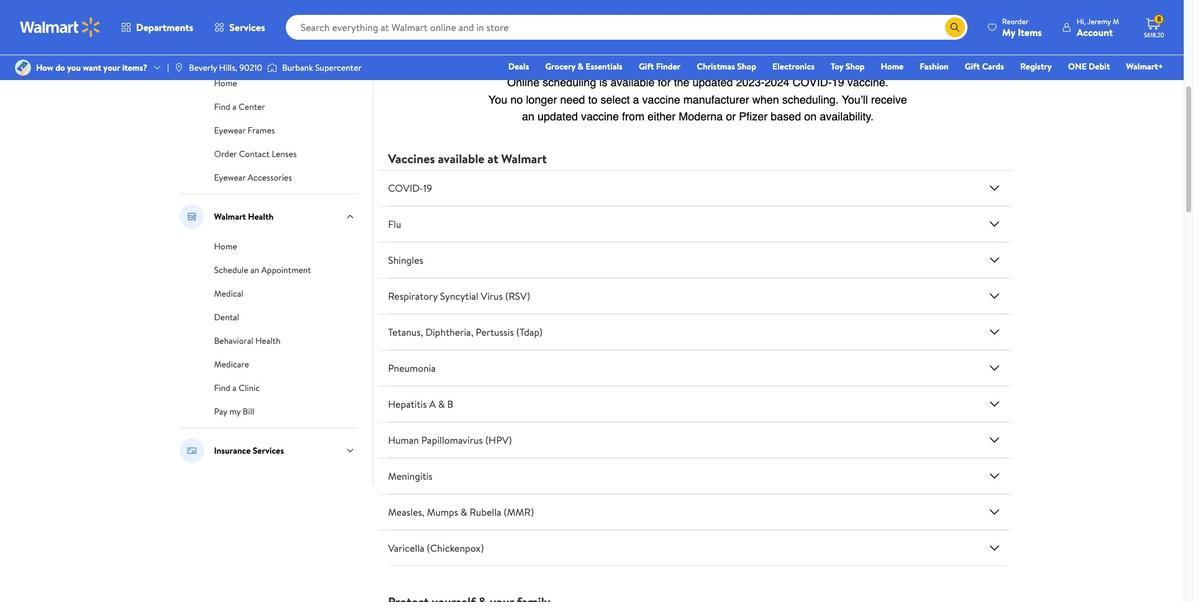 Task type: locate. For each thing, give the bounding box(es) containing it.
meningitis image
[[987, 469, 1002, 484]]

home link for walmart health
[[214, 239, 237, 253]]

 image for beverly hills, 90210
[[174, 63, 184, 73]]

1 vertical spatial home link
[[214, 76, 237, 90]]

2 shop from the left
[[846, 60, 865, 73]]

0 vertical spatial find
[[214, 101, 230, 113]]

vision center image
[[179, 41, 204, 66]]

debit
[[1089, 60, 1110, 73]]

walmart right walmart health icon
[[214, 211, 246, 223]]

2 eyewear from the top
[[214, 172, 246, 184]]

medical
[[214, 288, 243, 300]]

find for find a clinic
[[214, 382, 230, 395]]

do
[[55, 62, 65, 74]]

90210
[[240, 62, 262, 74]]

walmart+ link
[[1121, 60, 1169, 73]]

walmart health
[[214, 211, 274, 223]]

find a clinic
[[214, 382, 260, 395]]

pet pharmacy
[[214, 8, 266, 21]]

deals link
[[503, 60, 535, 73]]

measles, mumps & rubella (mmr) image
[[987, 505, 1002, 520]]

meningitis
[[388, 470, 433, 484]]

gift cards
[[965, 60, 1004, 73]]

& right age
[[549, 12, 555, 24]]

home left fashion
[[881, 60, 904, 73]]

home link for vision center
[[214, 76, 237, 90]]

1 find from the top
[[214, 101, 230, 113]]

walmart
[[501, 150, 547, 167], [214, 211, 246, 223]]

0 vertical spatial a
[[233, 101, 237, 113]]

with
[[428, 12, 444, 24]]

0 vertical spatial home
[[881, 60, 904, 73]]

(tdap)
[[516, 326, 543, 339]]

(rsv)
[[505, 290, 530, 303]]

eyewear
[[214, 124, 246, 137], [214, 172, 246, 184]]

pet
[[214, 8, 227, 21]]

shop right toy
[[846, 60, 865, 73]]

0 horizontal spatial  image
[[174, 63, 184, 73]]

human
[[388, 434, 419, 448]]

*$0
[[388, 12, 401, 24]]

2 find from the top
[[214, 382, 230, 395]]

eyewear up order
[[214, 124, 246, 137]]

 image
[[15, 60, 31, 76]]

1 shop from the left
[[737, 60, 757, 73]]

1 vertical spatial home
[[214, 77, 237, 90]]

find inside 'link'
[[214, 382, 230, 395]]

hepatitis
[[388, 398, 427, 412]]

find inside find a center 'link'
[[214, 101, 230, 113]]

covid-
[[388, 182, 423, 195]]

walmart health image
[[179, 204, 204, 229]]

hi, jeremy m account
[[1077, 16, 1119, 39]]

order contact lenses link
[[214, 147, 297, 160]]

your
[[103, 62, 120, 74]]

1 vertical spatial eyewear
[[214, 172, 246, 184]]

1 a from the top
[[233, 101, 237, 113]]

gift left the "finder"
[[639, 60, 654, 73]]

shop for toy shop
[[846, 60, 865, 73]]

diphtheria,
[[426, 326, 473, 339]]

grocery & essentials link
[[540, 60, 628, 73]]

services right insurance on the left
[[253, 445, 284, 457]]

walmart right at
[[501, 150, 547, 167]]

1 vertical spatial services
[[253, 445, 284, 457]]

0 vertical spatial walmart
[[501, 150, 547, 167]]

find up eyewear frames link
[[214, 101, 230, 113]]

registry
[[1020, 60, 1052, 73]]

walmart image
[[20, 17, 101, 37]]

a up eyewear frames link
[[233, 101, 237, 113]]

2 a from the top
[[233, 382, 237, 395]]

gift left cards
[[965, 60, 980, 73]]

find a center link
[[214, 99, 265, 113]]

lenses
[[272, 148, 297, 160]]

0 horizontal spatial shop
[[737, 60, 757, 73]]

reorder
[[1002, 16, 1029, 26]]

covid 19 image
[[987, 181, 1002, 196]]

gift finder link
[[633, 60, 686, 73]]

mumps
[[427, 506, 458, 520]]

dental link
[[214, 310, 239, 324]]

shop for christmas shop
[[737, 60, 757, 73]]

restrictions
[[583, 12, 626, 24]]

0 vertical spatial center
[[240, 47, 266, 60]]

eyewear frames
[[214, 124, 275, 137]]

health right behavioral
[[255, 335, 281, 347]]

available
[[438, 150, 485, 167]]

hills,
[[219, 62, 237, 74]]

varicella
[[388, 542, 425, 556]]

order contact lenses
[[214, 148, 297, 160]]

departments
[[136, 21, 193, 34]]

(hpv)
[[485, 434, 512, 448]]

2 vertical spatial home link
[[214, 239, 237, 253]]

0 vertical spatial eyewear
[[214, 124, 246, 137]]

at
[[488, 150, 498, 167]]

beverly hills, 90210
[[189, 62, 262, 74]]

services
[[229, 21, 265, 34], [253, 445, 284, 457]]

home link left fashion
[[875, 60, 909, 73]]

0 vertical spatial services
[[229, 21, 265, 34]]

eyewear accessories
[[214, 172, 292, 184]]

 image right 90210
[[267, 62, 277, 74]]

pay my bill link
[[214, 405, 254, 418]]

shop right christmas
[[737, 60, 757, 73]]

find up pay
[[214, 382, 230, 395]]

1 horizontal spatial  image
[[267, 62, 277, 74]]

shingles image
[[987, 253, 1002, 268]]

services inside 'dropdown button'
[[229, 21, 265, 34]]

you
[[67, 62, 81, 74]]

1 horizontal spatial walmart
[[501, 150, 547, 167]]

flu image
[[987, 217, 1002, 232]]

gift for gift cards
[[965, 60, 980, 73]]

shop
[[737, 60, 757, 73], [846, 60, 865, 73]]

 image for burbank supercenter
[[267, 62, 277, 74]]

how
[[36, 62, 53, 74]]

burbank supercenter
[[282, 62, 362, 74]]

1 vertical spatial find
[[214, 382, 230, 395]]

varicella (chickenpox) image
[[987, 541, 1002, 556]]

services button
[[204, 12, 276, 42]]

gift inside gift finder 'link'
[[639, 60, 654, 73]]

0 horizontal spatial gift
[[639, 60, 654, 73]]

0 vertical spatial home link
[[875, 60, 909, 73]]

clinic
[[239, 382, 260, 395]]

1 eyewear from the top
[[214, 124, 246, 137]]

walmart+
[[1127, 60, 1164, 73]]

an
[[250, 264, 259, 277]]

home down beverly hills, 90210
[[214, 77, 237, 90]]

search icon image
[[950, 22, 960, 32]]

home link up schedule
[[214, 239, 237, 253]]

1 gift from the left
[[639, 60, 654, 73]]

how do you want your items?
[[36, 62, 147, 74]]

medical link
[[214, 287, 243, 300]]

account
[[1077, 25, 1113, 39]]

virus
[[481, 290, 503, 303]]

2 gift from the left
[[965, 60, 980, 73]]

1 vertical spatial a
[[233, 382, 237, 395]]

1 vertical spatial health
[[255, 335, 281, 347]]

2 vertical spatial home
[[214, 241, 237, 253]]

health
[[557, 12, 581, 24]]

home link down beverly hills, 90210
[[214, 76, 237, 90]]

want
[[83, 62, 101, 74]]

measles, mumps & rubella (mmr)
[[388, 506, 534, 520]]

find
[[214, 101, 230, 113], [214, 382, 230, 395]]

19
[[423, 182, 432, 195]]

gift inside gift cards link
[[965, 60, 980, 73]]

1 horizontal spatial gift
[[965, 60, 980, 73]]

center up 90210
[[240, 47, 266, 60]]

electronics link
[[767, 60, 820, 73]]

 image
[[267, 62, 277, 74], [174, 63, 184, 73]]

1 vertical spatial walmart
[[214, 211, 246, 223]]

*$0 copay with most insurances. state, age & health restrictions may apply.
[[388, 12, 667, 24]]

services up vision center
[[229, 21, 265, 34]]

copay
[[403, 12, 426, 24]]

home up schedule
[[214, 241, 237, 253]]

health down "eyewear accessories"
[[248, 211, 274, 223]]

0 vertical spatial health
[[248, 211, 274, 223]]

1 vertical spatial center
[[239, 101, 265, 113]]

eyewear down order
[[214, 172, 246, 184]]

center up eyewear frames link
[[239, 101, 265, 113]]

grocery
[[545, 60, 576, 73]]

a left clinic
[[233, 382, 237, 395]]

 image right |
[[174, 63, 184, 73]]

1 horizontal spatial shop
[[846, 60, 865, 73]]

8 $618.20
[[1144, 14, 1165, 39]]

items?
[[122, 62, 147, 74]]



Task type: vqa. For each thing, say whether or not it's contained in the screenshot.
Items
yes



Task type: describe. For each thing, give the bounding box(es) containing it.
varicella (chickenpox)
[[388, 542, 484, 556]]

dental
[[214, 311, 239, 324]]

schedule
[[214, 264, 248, 277]]

insurances.
[[467, 12, 508, 24]]

schedule an appointment
[[214, 264, 311, 277]]

my
[[1002, 25, 1016, 39]]

reorder my items
[[1002, 16, 1042, 39]]

shingles
[[388, 254, 424, 267]]

$618.20
[[1144, 30, 1165, 39]]

syncytial
[[440, 290, 479, 303]]

essentials
[[586, 60, 623, 73]]

m
[[1113, 16, 1119, 26]]

eyewear for eyewear accessories
[[214, 172, 246, 184]]

pneumonia
[[388, 362, 436, 375]]

registry link
[[1015, 60, 1058, 73]]

find for find a center
[[214, 101, 230, 113]]

health for behavioral health
[[255, 335, 281, 347]]

insurance
[[214, 445, 251, 457]]

pet pharmacy link
[[214, 7, 266, 21]]

contact
[[239, 148, 270, 160]]

& right mumps
[[461, 506, 467, 520]]

tetanus, diphtheria, pertussis (tdap)
[[388, 326, 543, 339]]

medicare
[[214, 359, 249, 371]]

Walmart Site-Wide search field
[[286, 15, 968, 40]]

christmas shop link
[[691, 60, 762, 73]]

fashion
[[920, 60, 949, 73]]

departments button
[[111, 12, 204, 42]]

pay
[[214, 406, 227, 418]]

hepatitis a & b image
[[987, 397, 1002, 412]]

christmas shop
[[697, 60, 757, 73]]

behavioral health
[[214, 335, 281, 347]]

b
[[447, 398, 454, 412]]

health for walmart health
[[248, 211, 274, 223]]

burbank
[[282, 62, 313, 74]]

vaccines available at walmart
[[388, 150, 547, 167]]

Search search field
[[286, 15, 968, 40]]

my
[[229, 406, 241, 418]]

insurance services
[[214, 445, 284, 457]]

toy shop link
[[825, 60, 870, 73]]

eyewear frames link
[[214, 123, 275, 137]]

walmart insurance services image
[[179, 439, 204, 464]]

deals
[[508, 60, 529, 73]]

age
[[534, 12, 547, 24]]

accessories
[[248, 172, 292, 184]]

gift finder
[[639, 60, 681, 73]]

a
[[429, 398, 436, 412]]

a for center
[[233, 101, 237, 113]]

pertussis
[[476, 326, 514, 339]]

behavioral
[[214, 335, 253, 347]]

electronics
[[773, 60, 815, 73]]

finder
[[656, 60, 681, 73]]

home for vision center
[[214, 77, 237, 90]]

covid-19
[[388, 182, 432, 195]]

beverly
[[189, 62, 217, 74]]

jeremy
[[1088, 16, 1111, 26]]

state,
[[510, 12, 532, 24]]

behavioral health link
[[214, 334, 281, 347]]

flu
[[388, 218, 401, 231]]

find a center
[[214, 101, 265, 113]]

respiratory syncytial virus (rsv)
[[388, 290, 530, 303]]

hepatitis a & b
[[388, 398, 454, 412]]

pharmacy
[[229, 8, 266, 21]]

one debit link
[[1063, 60, 1116, 73]]

bill
[[243, 406, 254, 418]]

home for walmart health
[[214, 241, 237, 253]]

& right grocery
[[578, 60, 584, 73]]

pneumonia image
[[987, 361, 1002, 376]]

fashion link
[[914, 60, 954, 73]]

center inside 'link'
[[239, 101, 265, 113]]

most
[[446, 12, 465, 24]]

(mmr)
[[504, 506, 534, 520]]

pay my bill
[[214, 406, 254, 418]]

8
[[1157, 14, 1162, 24]]

apply.
[[645, 12, 667, 24]]

grocery & essentials
[[545, 60, 623, 73]]

a for clinic
[[233, 382, 237, 395]]

& left the b at left bottom
[[438, 398, 445, 412]]

tetanus, diphtheria, pertussis (tdap) image
[[987, 325, 1002, 340]]

human papillomavirus (hpv) image
[[987, 433, 1002, 448]]

tetanus,
[[388, 326, 423, 339]]

respiratory syncytial virus (rsv) image
[[987, 289, 1002, 304]]

|
[[167, 62, 169, 74]]

may
[[628, 12, 643, 24]]

0 horizontal spatial walmart
[[214, 211, 246, 223]]

find a clinic link
[[214, 381, 260, 395]]

eyewear for eyewear frames
[[214, 124, 246, 137]]

vision center
[[214, 47, 266, 60]]

vaccines
[[388, 150, 435, 167]]

human papillomavirus (hpv)
[[388, 434, 512, 448]]

gift for gift finder
[[639, 60, 654, 73]]

order
[[214, 148, 237, 160]]

one debit
[[1068, 60, 1110, 73]]

cards
[[982, 60, 1004, 73]]

appointment
[[261, 264, 311, 277]]

items
[[1018, 25, 1042, 39]]

supercenter
[[315, 62, 362, 74]]



